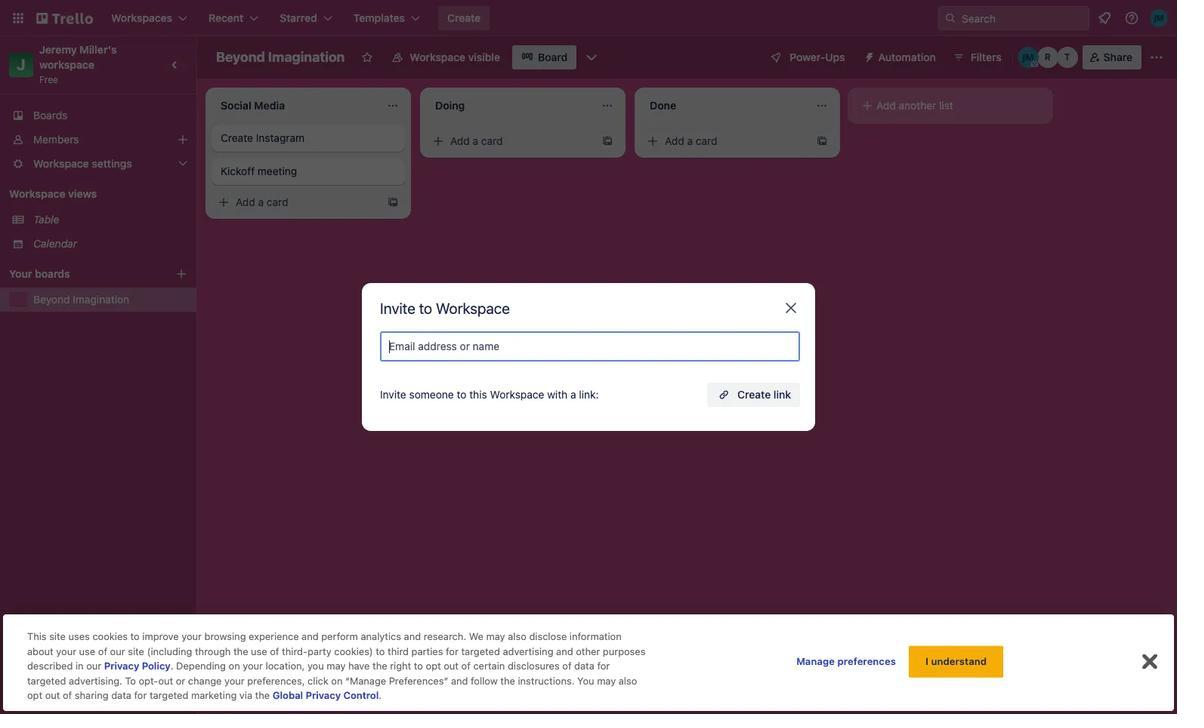 Task type: describe. For each thing, give the bounding box(es) containing it.
this
[[469, 388, 487, 401]]

i understand
[[925, 656, 987, 668]]

advertising.
[[69, 675, 122, 687]]

advertising
[[503, 646, 553, 658]]

create link
[[737, 388, 791, 401]]

create instagram
[[221, 131, 305, 144]]

party
[[308, 646, 331, 658]]

a for the right create from template… icon
[[473, 134, 478, 147]]

automation button
[[857, 45, 945, 70]]

beyond imagination inside board name text box
[[216, 49, 345, 65]]

1 horizontal spatial targeted
[[150, 690, 188, 702]]

t
[[1064, 51, 1070, 63]]

power-ups
[[790, 51, 845, 63]]

browsing
[[204, 631, 246, 643]]

through
[[195, 646, 231, 658]]

board
[[538, 51, 568, 63]]

depending
[[176, 661, 226, 673]]

control
[[343, 690, 379, 702]]

free
[[99, 687, 118, 700]]

preferences
[[837, 656, 896, 668]]

global privacy control .
[[273, 690, 382, 702]]

the right the via at left
[[255, 690, 270, 702]]

customize views image
[[584, 50, 599, 65]]

jeremy miller (jeremymiller198) image
[[1017, 47, 1039, 68]]

the inside "this site uses cookies to improve your browsing experience and perform analytics and research. we may also disclose information about your use of our site (including through the use of third-party cookies) to third parties for targeted advertising and other purposes described in our"
[[233, 646, 248, 658]]

location,
[[266, 661, 305, 673]]

policy
[[142, 661, 171, 673]]

. depending on your location, you may have the right to opt out of certain disclosures of data for targeted advertising. to opt-out or change your preferences, click on "manage preferences" and follow the instructions. you may also opt out of sharing data for targeted marketing via the
[[27, 661, 637, 702]]

2 use from the left
[[251, 646, 267, 658]]

imagination inside the beyond imagination link
[[73, 293, 129, 306]]

your up through
[[182, 631, 202, 643]]

back to home image
[[36, 6, 93, 30]]

disclosures
[[508, 661, 560, 673]]

invite for invite to workspace
[[380, 300, 415, 317]]

targeted inside "this site uses cookies to improve your browsing experience and perform analytics and research. we may also disclose information about your use of our site (including through the use of third-party cookies) to third parties for targeted advertising and other purposes described in our"
[[461, 646, 500, 658]]

opt-
[[139, 675, 158, 687]]

workspace visible button
[[383, 45, 509, 70]]

via
[[239, 690, 252, 702]]

members
[[33, 133, 79, 146]]

sm image for add a card link for done text box
[[645, 134, 660, 149]]

of up the instructions.
[[562, 661, 572, 673]]

views
[[68, 187, 97, 200]]

someone
[[409, 388, 454, 401]]

your
[[9, 267, 32, 280]]

Search field
[[956, 7, 1089, 29]]

your up the via at left
[[224, 675, 245, 687]]

you
[[577, 675, 594, 687]]

free
[[39, 74, 58, 85]]

0 notifications image
[[1095, 9, 1114, 27]]

1 vertical spatial beyond imagination
[[33, 293, 129, 306]]

0 horizontal spatial site
[[49, 631, 66, 643]]

about
[[27, 646, 53, 658]]

with
[[547, 388, 568, 401]]

create for create instagram
[[221, 131, 253, 144]]

information
[[570, 631, 622, 643]]

i understand button
[[909, 647, 1003, 678]]

uses
[[68, 631, 90, 643]]

to
[[125, 675, 136, 687]]

boards link
[[0, 104, 196, 128]]

"manage
[[345, 675, 386, 687]]

understand
[[931, 656, 987, 668]]

1 horizontal spatial privacy
[[306, 690, 341, 702]]

sm image
[[860, 98, 875, 113]]

table
[[33, 213, 59, 226]]

filters
[[971, 51, 1002, 63]]

power-
[[790, 51, 825, 63]]

parties
[[411, 646, 443, 658]]

0 horizontal spatial card
[[267, 196, 288, 209]]

this site uses cookies to improve your browsing experience and perform analytics and research. we may also disclose information about your use of our site (including through the use of third-party cookies) to third parties for targeted advertising and other purposes described in our
[[27, 631, 646, 673]]

beyond imagination link
[[33, 292, 187, 307]]

kickoff meeting
[[221, 165, 297, 178]]

other
[[576, 646, 600, 658]]

1 horizontal spatial out
[[158, 675, 173, 687]]

add right sm icon
[[876, 99, 896, 112]]

star or unstar board image
[[361, 51, 374, 63]]

instagram
[[256, 131, 305, 144]]

third
[[388, 646, 409, 658]]

your down uses
[[56, 646, 76, 658]]

try premium free button
[[9, 681, 184, 706]]

cookies)
[[334, 646, 373, 658]]

experience
[[249, 631, 299, 643]]

add a card for done text box
[[665, 134, 717, 147]]

0 horizontal spatial add a card
[[236, 196, 288, 209]]

premium
[[53, 687, 96, 700]]

1 vertical spatial beyond
[[33, 293, 70, 306]]

marketing
[[191, 690, 237, 702]]

0 vertical spatial on
[[229, 661, 240, 673]]

Social Media text field
[[212, 94, 378, 118]]

third-
[[282, 646, 308, 658]]

2 horizontal spatial out
[[444, 661, 459, 673]]

beyond inside board name text box
[[216, 49, 265, 65]]

ups
[[825, 51, 845, 63]]

privacy policy link
[[104, 661, 171, 673]]

and up third at the bottom left of the page
[[404, 631, 421, 643]]

preferences"
[[389, 675, 448, 687]]

improve
[[142, 631, 179, 643]]

filters button
[[948, 45, 1006, 70]]

link
[[774, 388, 791, 401]]

to inside . depending on your location, you may have the right to opt out of certain disclosures of data for targeted advertising. to opt-out or change your preferences, click on "manage preferences" and follow the instructions. you may also opt out of sharing data for targeted marketing via the
[[414, 661, 423, 673]]

2 vertical spatial out
[[45, 690, 60, 702]]

workspace views
[[9, 187, 97, 200]]

1 horizontal spatial .
[[379, 690, 382, 702]]

in
[[76, 661, 84, 673]]

0 horizontal spatial for
[[134, 690, 147, 702]]

meeting
[[258, 165, 297, 178]]

the right follow
[[500, 675, 515, 687]]

click
[[308, 675, 328, 687]]

manage preferences button
[[796, 647, 896, 677]]

0 horizontal spatial create from template… image
[[387, 196, 399, 209]]



Task type: locate. For each thing, give the bounding box(es) containing it.
disclose
[[529, 631, 567, 643]]

certain
[[473, 661, 505, 673]]

follow
[[471, 675, 498, 687]]

targeted down we
[[461, 646, 500, 658]]

power-ups button
[[759, 45, 854, 70]]

add another list link
[[854, 94, 1047, 118]]

create button
[[438, 6, 490, 30]]

try
[[35, 687, 50, 700]]

you
[[307, 661, 324, 673]]

site up privacy policy
[[128, 646, 144, 658]]

opt down described
[[27, 690, 42, 702]]

for down research.
[[446, 646, 458, 658]]

add down done text box
[[665, 134, 684, 147]]

we
[[469, 631, 484, 643]]

on up global privacy control .
[[331, 675, 343, 687]]

j
[[17, 56, 25, 73]]

2 horizontal spatial targeted
[[461, 646, 500, 658]]

global
[[273, 690, 303, 702]]

1 horizontal spatial card
[[481, 134, 503, 147]]

create for create
[[447, 11, 481, 24]]

board link
[[512, 45, 577, 70]]

r
[[1044, 51, 1051, 63]]

and down disclose on the bottom left
[[556, 646, 573, 658]]

and up party
[[302, 631, 319, 643]]

Done text field
[[641, 94, 807, 118]]

card for done text box
[[696, 134, 717, 147]]

opt down parties
[[426, 661, 441, 673]]

members link
[[0, 128, 196, 152]]

to
[[419, 300, 432, 317], [457, 388, 466, 401], [130, 631, 140, 643], [376, 646, 385, 658], [414, 661, 423, 673]]

boards
[[35, 267, 70, 280]]

may inside "this site uses cookies to improve your browsing experience and perform analytics and research. we may also disclose information about your use of our site (including through the use of third-party cookies) to third parties for targeted advertising and other purposes described in our"
[[486, 631, 505, 643]]

add down the doing text box
[[450, 134, 470, 147]]

1 vertical spatial our
[[86, 661, 101, 673]]

1 vertical spatial invite
[[380, 388, 406, 401]]

beyond down boards
[[33, 293, 70, 306]]

site right the this
[[49, 631, 66, 643]]

create from template… image
[[816, 135, 828, 147]]

0 vertical spatial create from template… image
[[601, 135, 613, 147]]

workspace
[[39, 58, 94, 71]]

add a card link for the doing text box
[[426, 131, 595, 152]]

your boards with 1 items element
[[9, 265, 153, 283]]

Doing text field
[[426, 94, 592, 118]]

calendar link
[[33, 236, 187, 252]]

. down (including on the bottom left of page
[[171, 661, 173, 673]]

create inside 'button'
[[737, 388, 771, 401]]

jeremy miller's workspace link
[[39, 43, 120, 71]]

imagination inside board name text box
[[268, 49, 345, 65]]

out down described
[[45, 690, 60, 702]]

on down through
[[229, 661, 240, 673]]

use down experience on the bottom left of the page
[[251, 646, 267, 658]]

2 vertical spatial create
[[737, 388, 771, 401]]

1 horizontal spatial create
[[447, 11, 481, 24]]

Board name text field
[[209, 45, 352, 70]]

0 vertical spatial imagination
[[268, 49, 345, 65]]

kickoff
[[221, 165, 255, 178]]

create up kickoff on the left
[[221, 131, 253, 144]]

1 horizontal spatial for
[[446, 646, 458, 658]]

2 horizontal spatial create
[[737, 388, 771, 401]]

research.
[[424, 631, 466, 643]]

the down browsing
[[233, 646, 248, 658]]

. inside . depending on your location, you may have the right to opt out of certain disclosures of data for targeted advertising. to opt-out or change your preferences, click on "manage preferences" and follow the instructions. you may also opt out of sharing data for targeted marketing via the
[[171, 661, 173, 673]]

1 vertical spatial create
[[221, 131, 253, 144]]

1 horizontal spatial imagination
[[268, 49, 345, 65]]

try premium free
[[35, 687, 118, 700]]

miller's
[[80, 43, 117, 56]]

opt
[[426, 661, 441, 673], [27, 690, 42, 702]]

targeted down "or"
[[150, 690, 188, 702]]

1 vertical spatial site
[[128, 646, 144, 658]]

of down experience on the bottom left of the page
[[270, 646, 279, 658]]

2 horizontal spatial add a card link
[[641, 131, 810, 152]]

primary element
[[0, 0, 1177, 36]]

0 horizontal spatial privacy
[[104, 661, 139, 673]]

0 vertical spatial targeted
[[461, 646, 500, 658]]

list
[[939, 99, 953, 112]]

or
[[176, 675, 185, 687]]

cookies
[[92, 631, 128, 643]]

create inside 'link'
[[221, 131, 253, 144]]

right
[[390, 661, 411, 673]]

1 vertical spatial may
[[327, 661, 346, 673]]

sm image for add a card link for the doing text box
[[431, 134, 446, 149]]

0 vertical spatial may
[[486, 631, 505, 643]]

1 vertical spatial on
[[331, 675, 343, 687]]

create up workspace visible
[[447, 11, 481, 24]]

2 vertical spatial may
[[597, 675, 616, 687]]

and left follow
[[451, 675, 468, 687]]

also up advertising
[[508, 631, 526, 643]]

have
[[348, 661, 370, 673]]

also inside . depending on your location, you may have the right to opt out of certain disclosures of data for targeted advertising. to opt-out or change your preferences, click on "manage preferences" and follow the instructions. you may also opt out of sharing data for targeted marketing via the
[[619, 675, 637, 687]]

jeremy miller (jeremymiller198) image
[[1150, 9, 1168, 27]]

1 vertical spatial for
[[597, 661, 610, 673]]

2 vertical spatial targeted
[[150, 690, 188, 702]]

create left link at the right
[[737, 388, 771, 401]]

open information menu image
[[1124, 11, 1139, 26]]

kickoff meeting link
[[212, 158, 405, 185]]

manage
[[796, 656, 835, 668]]

our down the 'cookies' at bottom left
[[110, 646, 125, 658]]

also down "purposes"
[[619, 675, 637, 687]]

1 horizontal spatial beyond imagination
[[216, 49, 345, 65]]

described
[[27, 661, 73, 673]]

card for the doing text box
[[481, 134, 503, 147]]

your
[[182, 631, 202, 643], [56, 646, 76, 658], [243, 661, 263, 673], [224, 675, 245, 687]]

search image
[[944, 12, 956, 24]]

0 horizontal spatial targeted
[[27, 675, 66, 687]]

create link button
[[707, 383, 800, 407]]

2 horizontal spatial for
[[597, 661, 610, 673]]

0 horizontal spatial create
[[221, 131, 253, 144]]

jeremy
[[39, 43, 77, 56]]

our right in
[[86, 661, 101, 673]]

visible
[[468, 51, 500, 63]]

use up in
[[79, 646, 95, 658]]

0 vertical spatial beyond imagination
[[216, 49, 345, 65]]

card down done text box
[[696, 134, 717, 147]]

workspace inside button
[[410, 51, 465, 63]]

imagination
[[268, 49, 345, 65], [73, 293, 129, 306]]

imagination down your boards with 1 items element
[[73, 293, 129, 306]]

i
[[925, 656, 928, 668]]

imagination up the social media text field on the top left of page
[[268, 49, 345, 65]]

beyond up the social media text field on the top left of page
[[216, 49, 265, 65]]

0 horizontal spatial on
[[229, 661, 240, 673]]

of left sharing
[[63, 690, 72, 702]]

share
[[1104, 51, 1132, 63]]

.
[[171, 661, 173, 673], [379, 690, 382, 702]]

out left "or"
[[158, 675, 173, 687]]

1 horizontal spatial site
[[128, 646, 144, 658]]

share button
[[1082, 45, 1142, 70]]

add a card down kickoff meeting
[[236, 196, 288, 209]]

0 vertical spatial data
[[574, 661, 594, 673]]

add a card down done text box
[[665, 134, 717, 147]]

0 horizontal spatial beyond imagination
[[33, 293, 129, 306]]

1 horizontal spatial add a card link
[[426, 131, 595, 152]]

1 vertical spatial privacy
[[306, 690, 341, 702]]

1 vertical spatial out
[[158, 675, 173, 687]]

the up "manage
[[372, 661, 387, 673]]

1 horizontal spatial data
[[574, 661, 594, 673]]

a down kickoff meeting
[[258, 196, 264, 209]]

close image
[[782, 299, 800, 317]]

boards
[[33, 109, 68, 122]]

1 vertical spatial also
[[619, 675, 637, 687]]

create inside button
[[447, 11, 481, 24]]

privacy alert dialog
[[3, 615, 1174, 712]]

0 horizontal spatial also
[[508, 631, 526, 643]]

manage preferences
[[796, 656, 896, 668]]

1 horizontal spatial create from template… image
[[601, 135, 613, 147]]

sm image for automation button
[[857, 45, 878, 66]]

out down research.
[[444, 661, 459, 673]]

add
[[876, 99, 896, 112], [450, 134, 470, 147], [665, 134, 684, 147], [236, 196, 255, 209]]

add a card link for done text box
[[641, 131, 810, 152]]

data up you
[[574, 661, 594, 673]]

0 vertical spatial .
[[171, 661, 173, 673]]

our
[[110, 646, 125, 658], [86, 661, 101, 673]]

site
[[49, 631, 66, 643], [128, 646, 144, 658]]

invite for invite someone to this workspace with a link:
[[380, 388, 406, 401]]

1 horizontal spatial beyond
[[216, 49, 265, 65]]

1 horizontal spatial add a card
[[450, 134, 503, 147]]

add a card link down done text box
[[641, 131, 810, 152]]

card down meeting
[[267, 196, 288, 209]]

add another list
[[876, 99, 953, 112]]

0 horizontal spatial add a card link
[[212, 192, 381, 213]]

sm image for add a card link to the left
[[216, 195, 231, 210]]

sm image inside automation button
[[857, 45, 878, 66]]

add a card
[[450, 134, 503, 147], [665, 134, 717, 147], [236, 196, 288, 209]]

0 vertical spatial our
[[110, 646, 125, 658]]

this
[[27, 631, 47, 643]]

add down kickoff on the left
[[236, 196, 255, 209]]

0 vertical spatial privacy
[[104, 661, 139, 673]]

create from template… image
[[601, 135, 613, 147], [387, 196, 399, 209]]

0 vertical spatial invite
[[380, 300, 415, 317]]

invite to workspace
[[380, 300, 510, 317]]

2 horizontal spatial add a card
[[665, 134, 717, 147]]

0 vertical spatial beyond
[[216, 49, 265, 65]]

1 horizontal spatial on
[[331, 675, 343, 687]]

beyond imagination up the social media text field on the top left of page
[[216, 49, 345, 65]]

privacy down click
[[306, 690, 341, 702]]

1 invite from the top
[[380, 300, 415, 317]]

of
[[98, 646, 107, 658], [270, 646, 279, 658], [461, 661, 471, 673], [562, 661, 572, 673], [63, 690, 72, 702]]

create
[[447, 11, 481, 24], [221, 131, 253, 144], [737, 388, 771, 401]]

r button
[[1037, 47, 1058, 68]]

invite
[[380, 300, 415, 317], [380, 388, 406, 401]]

beyond
[[216, 49, 265, 65], [33, 293, 70, 306]]

1 vertical spatial imagination
[[73, 293, 129, 306]]

privacy
[[104, 661, 139, 673], [306, 690, 341, 702]]

1 vertical spatial create from template… image
[[387, 196, 399, 209]]

2 horizontal spatial card
[[696, 134, 717, 147]]

create for create link
[[737, 388, 771, 401]]

0 horizontal spatial out
[[45, 690, 60, 702]]

add a card for the doing text box
[[450, 134, 503, 147]]

add for create from template… image
[[665, 134, 684, 147]]

1 horizontal spatial may
[[486, 631, 505, 643]]

show menu image
[[1149, 50, 1164, 65]]

your up preferences, on the bottom left
[[243, 661, 263, 673]]

1 vertical spatial opt
[[27, 690, 42, 702]]

also
[[508, 631, 526, 643], [619, 675, 637, 687]]

of left certain
[[461, 661, 471, 673]]

for inside "this site uses cookies to improve your browsing experience and perform analytics and research. we may also disclose information about your use of our site (including through the use of third-party cookies) to third parties for targeted advertising and other purposes described in our"
[[446, 646, 458, 658]]

of down the 'cookies' at bottom left
[[98, 646, 107, 658]]

j link
[[9, 53, 33, 77]]

1 horizontal spatial opt
[[426, 661, 441, 673]]

add a card link down kickoff meeting link
[[212, 192, 381, 213]]

use
[[79, 646, 95, 658], [251, 646, 267, 658]]

beyond imagination down your boards with 1 items element
[[33, 293, 129, 306]]

0 vertical spatial also
[[508, 631, 526, 643]]

0 vertical spatial out
[[444, 661, 459, 673]]

0 horizontal spatial data
[[111, 690, 131, 702]]

. down "manage
[[379, 690, 382, 702]]

a for create from template… image
[[687, 134, 693, 147]]

data
[[574, 661, 594, 673], [111, 690, 131, 702]]

privacy up to
[[104, 661, 139, 673]]

on
[[229, 661, 240, 673], [331, 675, 343, 687]]

targeted down described
[[27, 675, 66, 687]]

0 vertical spatial opt
[[426, 661, 441, 673]]

for down the opt-
[[134, 690, 147, 702]]

and inside . depending on your location, you may have the right to opt out of certain disclosures of data for targeted advertising. to opt-out or change your preferences, click on "manage preferences" and follow the instructions. you may also opt out of sharing data for targeted marketing via the
[[451, 675, 468, 687]]

a down done text box
[[687, 134, 693, 147]]

0 horizontal spatial beyond
[[33, 293, 70, 306]]

Email address or name text field
[[389, 336, 797, 357]]

(including
[[147, 646, 192, 658]]

add a card down the doing text box
[[450, 134, 503, 147]]

1 use from the left
[[79, 646, 95, 658]]

0 horizontal spatial .
[[171, 661, 173, 673]]

add a card link down the doing text box
[[426, 131, 595, 152]]

1 vertical spatial .
[[379, 690, 382, 702]]

2 horizontal spatial may
[[597, 675, 616, 687]]

2 invite from the top
[[380, 388, 406, 401]]

card
[[481, 134, 503, 147], [696, 134, 717, 147], [267, 196, 288, 209]]

1 horizontal spatial our
[[110, 646, 125, 658]]

2 vertical spatial for
[[134, 690, 147, 702]]

add for the right create from template… icon
[[450, 134, 470, 147]]

jeremy miller's workspace free
[[39, 43, 120, 85]]

1 vertical spatial data
[[111, 690, 131, 702]]

a for the leftmost create from template… icon
[[258, 196, 264, 209]]

0 vertical spatial for
[[446, 646, 458, 658]]

purposes
[[603, 646, 646, 658]]

card down the doing text box
[[481, 134, 503, 147]]

also inside "this site uses cookies to improve your browsing experience and perform analytics and research. we may also disclose information about your use of our site (including through the use of third-party cookies) to third parties for targeted advertising and other purposes described in our"
[[508, 631, 526, 643]]

rubyanndersson (rubyanndersson) image
[[1037, 47, 1058, 68]]

your boards
[[9, 267, 70, 280]]

sm image
[[857, 45, 878, 66], [431, 134, 446, 149], [645, 134, 660, 149], [216, 195, 231, 210]]

data down to
[[111, 690, 131, 702]]

add for the leftmost create from template… icon
[[236, 196, 255, 209]]

for down other
[[597, 661, 610, 673]]

0 horizontal spatial our
[[86, 661, 101, 673]]

1 horizontal spatial also
[[619, 675, 637, 687]]

1 vertical spatial targeted
[[27, 675, 66, 687]]

0 horizontal spatial opt
[[27, 690, 42, 702]]

out
[[444, 661, 459, 673], [158, 675, 173, 687], [45, 690, 60, 702]]

a down the doing text box
[[473, 134, 478, 147]]

add board image
[[175, 268, 187, 280]]

0 vertical spatial site
[[49, 631, 66, 643]]

automation
[[878, 51, 936, 63]]

t button
[[1057, 47, 1078, 68]]

0 horizontal spatial imagination
[[73, 293, 129, 306]]

1 horizontal spatial use
[[251, 646, 267, 658]]

0 vertical spatial create
[[447, 11, 481, 24]]

table link
[[33, 212, 187, 227]]

terryturtle85 (terryturtle85) image
[[1057, 47, 1078, 68]]

0 horizontal spatial may
[[327, 661, 346, 673]]

a left link:
[[570, 388, 576, 401]]

0 horizontal spatial use
[[79, 646, 95, 658]]



Task type: vqa. For each thing, say whether or not it's contained in the screenshot.
right Greg Robinson (gregrobinson96) icon
no



